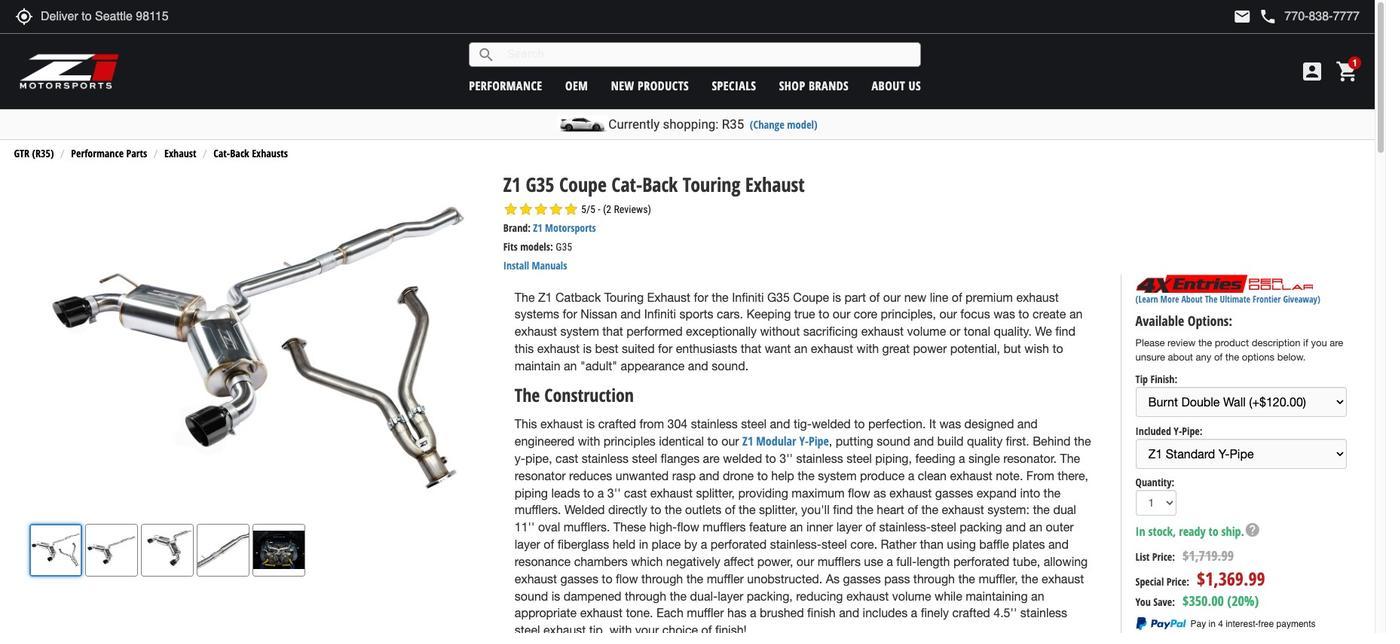 Task type: describe. For each thing, give the bounding box(es) containing it.
is left best
[[583, 342, 592, 356]]

maintaining
[[966, 590, 1028, 603]]

a left 'finely'
[[911, 607, 918, 621]]

0 horizontal spatial layer
[[515, 538, 540, 552]]

2 star from the left
[[518, 202, 534, 217]]

coupe inside the z1 catback touring exhaust for the infiniti g35 coupe is part of our new line of premium exhaust systems for nissan and infiniti sports cars. keeping true to our core principles, our focus was to create an exhaust system that performed exceptionally without sacrificing exhaust volume or tonal quality. we find this exhaust is best suited for enthusiasts that want an exhaust with great power potential, but wish to maintain an "adult" appearance and sound.
[[793, 291, 829, 304]]

oval
[[538, 521, 560, 535]]

chambers
[[574, 555, 628, 569]]

you
[[1311, 338, 1327, 349]]

maximum
[[792, 487, 845, 500]]

g35 inside the z1 catback touring exhaust for the infiniti g35 coupe is part of our new line of premium exhaust systems for nissan and infiniti sports cars. keeping true to our core principles, our focus was to create an exhaust system that performed exceptionally without sacrificing exhaust volume or tonal quality. we find this exhaust is best suited for enthusiasts that want an exhaust with great power potential, but wish to maintain an "adult" appearance and sound.
[[767, 291, 790, 304]]

exhaust up the create
[[1016, 291, 1059, 304]]

the down product
[[1225, 352, 1239, 363]]

and down system:
[[1006, 521, 1026, 535]]

leads
[[551, 487, 580, 500]]

11''
[[515, 521, 535, 535]]

help inside in stock, ready to ship. help
[[1244, 522, 1261, 539]]

a inside , putting sound and build quality first. behind the y-pipe, cast stainless steel flanges are welded to 3'' stainless steel piping, feeding a single resonator.
[[959, 452, 965, 466]]

ready
[[1179, 524, 1206, 541]]

0 horizontal spatial gasses
[[560, 573, 598, 586]]

inner
[[806, 521, 833, 535]]

1 horizontal spatial splitter,
[[759, 504, 798, 517]]

stainless up reduces
[[582, 452, 629, 466]]

the down into on the right
[[1033, 504, 1050, 517]]

create
[[1033, 308, 1066, 321]]

exhaust up 'tip,'
[[580, 607, 623, 621]]

through up tone.
[[625, 590, 666, 603]]

please
[[1136, 338, 1165, 349]]

the down negatively
[[686, 573, 703, 586]]

to up providing
[[757, 469, 768, 483]]

currently
[[609, 117, 660, 132]]

welded inside this exhaust is crafted from 304 stainless steel and tig-welded to perfection. it was designed and engineered with principles identical to our
[[812, 418, 851, 431]]

of up "core."
[[865, 521, 876, 535]]

sound inside the resonator reduces unwanted rasp and drone to help the system produce a clean exhaust note. from there, piping leads to a 3'' cast exhaust splitter, providing maximum flow as exhaust gasses expand into the mufflers. welded directly to the outlets of the splitter, you'll find the heart of the exhaust system: the dual 11'' oval mufflers. these high-flow mufflers feature an inner layer of stainless-steel packing and an outer layer of fiberglass held in place by a perforated stainless-steel core. rather than using baffle plates and resonance chambers which negatively affect power, our mufflers use a full-length perforated tube, allowing exhaust gasses to flow through the muffler unobstructed. as gasses pass through the muffler, the exhaust sound is dampened through the dual-layer packing, reducing exhaust volume while maintaining an appropriate exhaust tone. each muffler has a brushed finish and includes a finely crafted 4.5'' stainless steel exhaust tip, with your choice of finish!
[[515, 590, 548, 603]]

0 horizontal spatial back
[[230, 147, 249, 161]]

performance
[[71, 147, 124, 161]]

resonance
[[515, 555, 571, 569]]

to right identical
[[707, 435, 718, 448]]

back inside z1 g35 coupe cat-back touring exhaust star star star star star 5/5 - (2 reviews) brand: z1 motorsports fits models: g35 install manuals
[[642, 171, 678, 198]]

the up high-
[[665, 504, 682, 517]]

any
[[1196, 352, 1212, 363]]

0 vertical spatial layer
[[836, 521, 862, 535]]

(20%)
[[1227, 593, 1259, 611]]

1 vertical spatial perforated
[[953, 555, 1010, 569]]

exhaust inside the z1 catback touring exhaust for the infiniti g35 coupe is part of our new line of premium exhaust systems for nissan and infiniti sports cars. keeping true to our core principles, our focus was to create an exhaust system that performed exceptionally without sacrificing exhaust volume or tonal quality. we find this exhaust is best suited for enthusiasts that want an exhaust with great power potential, but wish to maintain an "adult" appearance and sound.
[[647, 291, 690, 304]]

account_box
[[1300, 60, 1324, 84]]

exhaust up packing
[[942, 504, 984, 517]]

and right finish
[[839, 607, 859, 621]]

is left the part
[[833, 291, 841, 304]]

shopping_cart
[[1336, 60, 1360, 84]]

exhaust down rasp
[[650, 487, 693, 500]]

flanges
[[661, 452, 700, 466]]

maintain
[[515, 360, 560, 373]]

and down enthusiasts
[[688, 360, 708, 373]]

z1 up 'models:'
[[533, 221, 542, 235]]

performance parts
[[71, 147, 147, 161]]

our up principles,
[[883, 291, 901, 304]]

(change model) link
[[750, 118, 818, 132]]

system inside the z1 catback touring exhaust for the infiniti g35 coupe is part of our new line of premium exhaust systems for nissan and infiniti sports cars. keeping true to our core principles, our focus was to create an exhaust system that performed exceptionally without sacrificing exhaust volume or tonal quality. we find this exhaust is best suited for enthusiasts that want an exhaust with great power potential, but wish to maintain an "adult" appearance and sound.
[[560, 325, 599, 339]]

and right rasp
[[699, 469, 720, 483]]

single
[[969, 452, 1000, 466]]

dual-
[[690, 590, 718, 603]]

a right has
[[750, 607, 756, 621]]

true
[[794, 308, 815, 321]]

new products
[[611, 77, 689, 94]]

z1 up brand:
[[503, 171, 521, 198]]

2 vertical spatial layer
[[718, 590, 743, 603]]

tonal
[[964, 325, 990, 339]]

an left the inner
[[790, 521, 803, 535]]

to up sacrificing in the right bottom of the page
[[819, 308, 829, 321]]

2 vertical spatial for
[[658, 342, 673, 356]]

muffler,
[[979, 573, 1018, 586]]

0 horizontal spatial y-
[[799, 433, 809, 450]]

1 horizontal spatial y-
[[1174, 424, 1182, 438]]

included y-pipe:
[[1136, 424, 1203, 438]]

exhaust down the resonance
[[515, 573, 557, 586]]

0 vertical spatial about
[[872, 77, 905, 94]]

install
[[503, 259, 529, 273]]

the inside , putting sound and build quality first. behind the y-pipe, cast stainless steel flanges are welded to 3'' stainless steel piping, feeding a single resonator.
[[1074, 435, 1091, 448]]

steel inside this exhaust is crafted from 304 stainless steel and tig-welded to perfection. it was designed and engineered with principles identical to our
[[741, 418, 767, 431]]

0 horizontal spatial cat-
[[214, 147, 230, 161]]

3 star from the left
[[534, 202, 549, 217]]

steel up than
[[931, 521, 956, 535]]

baffle
[[979, 538, 1009, 552]]

tig-
[[794, 418, 812, 431]]

construction
[[544, 383, 634, 408]]

the for the resonator reduces unwanted rasp and drone to help the system produce a clean exhaust note. from there, piping leads to a 3'' cast exhaust splitter, providing maximum flow as exhaust gasses expand into the mufflers. welded directly to the outlets of the splitter, you'll find the heart of the exhaust system: the dual 11'' oval mufflers. these high-flow mufflers feature an inner layer of stainless-steel packing and an outer layer of fiberglass held in place by a perforated stainless-steel core. rather than using baffle plates and resonance chambers which negatively affect power, our mufflers use a full-length perforated tube, allowing exhaust gasses to flow through the muffler unobstructed. as gasses pass through the muffler, the exhaust sound is dampened through the dual-layer packing, reducing exhaust volume while maintaining an appropriate exhaust tone. each muffler has a brushed finish and includes a finely crafted 4.5'' stainless steel exhaust tip, with your choice of finish!
[[1060, 452, 1080, 466]]

catback
[[556, 291, 601, 304]]

first. behind
[[1006, 435, 1071, 448]]

stainless inside the resonator reduces unwanted rasp and drone to help the system produce a clean exhaust note. from there, piping leads to a 3'' cast exhaust splitter, providing maximum flow as exhaust gasses expand into the mufflers. welded directly to the outlets of the splitter, you'll find the heart of the exhaust system: the dual 11'' oval mufflers. these high-flow mufflers feature an inner layer of stainless-steel packing and an outer layer of fiberglass held in place by a perforated stainless-steel core. rather than using baffle plates and resonance chambers which negatively affect power, our mufflers use a full-length perforated tube, allowing exhaust gasses to flow through the muffler unobstructed. as gasses pass through the muffler, the exhaust sound is dampened through the dual-layer packing, reducing exhaust volume while maintaining an appropriate exhaust tone. each muffler has a brushed finish and includes a finely crafted 4.5'' stainless steel exhaust tip, with your choice of finish!
[[1020, 607, 1067, 621]]

exhaust down appropriate
[[543, 624, 586, 634]]

resonator.
[[1003, 452, 1057, 466]]

produce
[[860, 469, 905, 483]]

z1 modular y-pipe link
[[743, 433, 829, 450]]

appearance
[[621, 360, 685, 373]]

welded inside , putting sound and build quality first. behind the y-pipe, cast stainless steel flanges are welded to 3'' stainless steel piping, feeding a single resonator.
[[723, 452, 762, 466]]

find inside the z1 catback touring exhaust for the infiniti g35 coupe is part of our new line of premium exhaust systems for nissan and infiniti sports cars. keeping true to our core principles, our focus was to create an exhaust system that performed exceptionally without sacrificing exhaust volume or tonal quality. we find this exhaust is best suited for enthusiasts that want an exhaust with great power potential, but wish to maintain an "adult" appearance and sound.
[[1055, 325, 1076, 339]]

potential,
[[950, 342, 1000, 356]]

through down which
[[642, 573, 683, 586]]

core
[[854, 308, 877, 321]]

steel up unwanted at the left bottom
[[632, 452, 657, 466]]

our inside the resonator reduces unwanted rasp and drone to help the system produce a clean exhaust note. from there, piping leads to a 3'' cast exhaust splitter, providing maximum flow as exhaust gasses expand into the mufflers. welded directly to the outlets of the splitter, you'll find the heart of the exhaust system: the dual 11'' oval mufflers. these high-flow mufflers feature an inner layer of stainless-steel packing and an outer layer of fiberglass held in place by a perforated stainless-steel core. rather than using baffle plates and resonance chambers which negatively affect power, our mufflers use a full-length perforated tube, allowing exhaust gasses to flow through the muffler unobstructed. as gasses pass through the muffler, the exhaust sound is dampened through the dual-layer packing, reducing exhaust volume while maintaining an appropriate exhaust tone. each muffler has a brushed finish and includes a finely crafted 4.5'' stainless steel exhaust tip, with your choice of finish!
[[797, 555, 814, 569]]

to up quality.
[[1019, 308, 1029, 321]]

of right line
[[952, 291, 962, 304]]

performance link
[[469, 77, 542, 94]]

exhaust down single
[[950, 469, 993, 483]]

1 vertical spatial g35
[[556, 241, 572, 253]]

length
[[917, 555, 950, 569]]

1 star from the left
[[503, 202, 518, 217]]

1 horizontal spatial stainless-
[[879, 521, 931, 535]]

and up first. behind at the bottom right
[[1017, 418, 1038, 431]]

was inside this exhaust is crafted from 304 stainless steel and tig-welded to perfection. it was designed and engineered with principles identical to our
[[940, 418, 961, 431]]

options
[[1242, 352, 1275, 363]]

held
[[613, 538, 636, 552]]

price: for $1,369.99
[[1167, 575, 1189, 589]]

1 vertical spatial muffler
[[687, 607, 724, 621]]

a down reduces
[[598, 487, 604, 500]]

pass
[[884, 573, 910, 586]]

you
[[1136, 596, 1151, 610]]

systems
[[515, 308, 559, 321]]

volume inside the resonator reduces unwanted rasp and drone to help the system produce a clean exhaust note. from there, piping leads to a 3'' cast exhaust splitter, providing maximum flow as exhaust gasses expand into the mufflers. welded directly to the outlets of the splitter, you'll find the heart of the exhaust system: the dual 11'' oval mufflers. these high-flow mufflers feature an inner layer of stainless-steel packing and an outer layer of fiberglass held in place by a perforated stainless-steel core. rather than using baffle plates and resonance chambers which negatively affect power, our mufflers use a full-length perforated tube, allowing exhaust gasses to flow through the muffler unobstructed. as gasses pass through the muffler, the exhaust sound is dampened through the dual-layer packing, reducing exhaust volume while maintaining an appropriate exhaust tone. each muffler has a brushed finish and includes a finely crafted 4.5'' stainless steel exhaust tip, with your choice of finish!
[[892, 590, 931, 603]]

new inside the z1 catback touring exhaust for the infiniti g35 coupe is part of our new line of premium exhaust systems for nissan and infiniti sports cars. keeping true to our core principles, our focus was to create an exhaust system that performed exceptionally without sacrificing exhaust volume or tonal quality. we find this exhaust is best suited for enthusiasts that want an exhaust with great power potential, but wish to maintain an "adult" appearance and sound.
[[904, 291, 927, 304]]

304
[[667, 418, 688, 431]]

expand
[[977, 487, 1017, 500]]

ultimate
[[1220, 293, 1251, 306]]

was inside the z1 catback touring exhaust for the infiniti g35 coupe is part of our new line of premium exhaust systems for nissan and infiniti sports cars. keeping true to our core principles, our focus was to create an exhaust system that performed exceptionally without sacrificing exhaust volume or tonal quality. we find this exhaust is best suited for enthusiasts that want an exhaust with great power potential, but wish to maintain an "adult" appearance and sound.
[[994, 308, 1015, 321]]

unsure
[[1136, 352, 1165, 363]]

premium
[[966, 291, 1013, 304]]

manuals
[[532, 259, 567, 273]]

our up or
[[940, 308, 957, 321]]

outlets
[[685, 504, 722, 517]]

exhausts
[[252, 147, 288, 161]]

resonator
[[515, 469, 566, 483]]

volume inside the z1 catback touring exhaust for the infiniti g35 coupe is part of our new line of premium exhaust systems for nissan and infiniti sports cars. keeping true to our core principles, our focus was to create an exhaust system that performed exceptionally without sacrificing exhaust volume or tonal quality. we find this exhaust is best suited for enthusiasts that want an exhaust with great power potential, but wish to maintain an "adult" appearance and sound.
[[907, 325, 946, 339]]

the up any
[[1198, 338, 1212, 349]]

with inside this exhaust is crafted from 304 stainless steel and tig-welded to perfection. it was designed and engineered with principles identical to our
[[578, 435, 600, 448]]

4.5''
[[994, 607, 1017, 621]]

the z1 catback touring exhaust for the infiniti g35 coupe is part of our new line of premium exhaust systems for nissan and infiniti sports cars. keeping true to our core principles, our focus was to create an exhaust system that performed exceptionally without sacrificing exhaust volume or tonal quality. we find this exhaust is best suited for enthusiasts that want an exhaust with great power potential, but wish to maintain an "adult" appearance and sound.
[[515, 291, 1083, 373]]

and down the outer
[[1048, 538, 1069, 552]]

2 vertical spatial flow
[[616, 573, 638, 586]]

1 horizontal spatial infiniti
[[732, 291, 764, 304]]

quantity:
[[1136, 476, 1175, 490]]

cast inside the resonator reduces unwanted rasp and drone to help the system produce a clean exhaust note. from there, piping leads to a 3'' cast exhaust splitter, providing maximum flow as exhaust gasses expand into the mufflers. welded directly to the outlets of the splitter, you'll find the heart of the exhaust system: the dual 11'' oval mufflers. these high-flow mufflers feature an inner layer of stainless-steel packing and an outer layer of fiberglass held in place by a perforated stainless-steel core. rather than using baffle plates and resonance chambers which negatively affect power, our mufflers use a full-length perforated tube, allowing exhaust gasses to flow through the muffler unobstructed. as gasses pass through the muffler, the exhaust sound is dampened through the dual-layer packing, reducing exhaust volume while maintaining an appropriate exhaust tone. each muffler has a brushed finish and includes a finely crafted 4.5'' stainless steel exhaust tip, with your choice of finish!
[[624, 487, 647, 500]]

an up plates
[[1029, 521, 1043, 535]]

to down reduces
[[583, 487, 594, 500]]

our up sacrificing in the right bottom of the page
[[833, 308, 850, 321]]

tip
[[1136, 373, 1148, 387]]

is inside this exhaust is crafted from 304 stainless steel and tig-welded to perfection. it was designed and engineered with principles identical to our
[[586, 418, 595, 431]]

putting
[[836, 435, 873, 448]]

of right the part
[[869, 291, 880, 304]]

welded
[[565, 504, 605, 517]]

exhaust up great
[[861, 325, 904, 339]]

full-
[[896, 555, 917, 569]]

us
[[909, 77, 921, 94]]

a left clean on the bottom right of page
[[908, 469, 915, 483]]

exhaust up heart
[[890, 487, 932, 500]]

1 horizontal spatial gasses
[[843, 573, 881, 586]]

price: for $1,719.99
[[1152, 551, 1175, 565]]

5 star from the left
[[564, 202, 579, 217]]

z1 motorsports logo image
[[19, 53, 120, 90]]

and up modular
[[770, 418, 790, 431]]

0 vertical spatial muffler
[[707, 573, 744, 586]]

of down oval
[[544, 538, 554, 552]]

to inside in stock, ready to ship. help
[[1209, 524, 1219, 541]]

steel down appropriate
[[515, 624, 540, 634]]

exceptionally
[[686, 325, 757, 339]]

0 vertical spatial mufflers.
[[515, 504, 561, 517]]

1 vertical spatial that
[[741, 342, 762, 356]]

my_location
[[15, 8, 33, 26]]

sound.
[[712, 360, 749, 373]]

brushed
[[760, 607, 804, 621]]

z1 inside the z1 catback touring exhaust for the infiniti g35 coupe is part of our new line of premium exhaust systems for nissan and infiniti sports cars. keeping true to our core principles, our focus was to create an exhaust system that performed exceptionally without sacrificing exhaust volume or tonal quality. we find this exhaust is best suited for enthusiasts that want an exhaust with great power potential, but wish to maintain an "adult" appearance and sound.
[[538, 291, 552, 304]]

gtr (r35)
[[14, 147, 54, 161]]

0 horizontal spatial that
[[602, 325, 623, 339]]

the down providing
[[739, 504, 756, 517]]

$1,719.99
[[1183, 547, 1234, 566]]

to up putting at the right bottom
[[854, 418, 865, 431]]

packing
[[960, 521, 1002, 535]]

pipe,
[[525, 452, 552, 466]]

to down chambers on the bottom left
[[602, 573, 613, 586]]

stainless down pipe
[[796, 452, 843, 466]]

an left "adult"
[[564, 360, 577, 373]]

with inside the z1 catback touring exhaust for the infiniti g35 coupe is part of our new line of premium exhaust systems for nissan and infiniti sports cars. keeping true to our core principles, our focus was to create an exhaust system that performed exceptionally without sacrificing exhaust volume or tonal quality. we find this exhaust is best suited for enthusiasts that want an exhaust with great power potential, but wish to maintain an "adult" appearance and sound.
[[857, 342, 879, 356]]

to inside , putting sound and build quality first. behind the y-pipe, cast stainless steel flanges are welded to 3'' stainless steel piping, feeding a single resonator.
[[766, 452, 776, 466]]

specials
[[712, 77, 756, 94]]

3'' inside the resonator reduces unwanted rasp and drone to help the system produce a clean exhaust note. from there, piping leads to a 3'' cast exhaust splitter, providing maximum flow as exhaust gasses expand into the mufflers. welded directly to the outlets of the splitter, you'll find the heart of the exhaust system: the dual 11'' oval mufflers. these high-flow mufflers feature an inner layer of stainless-steel packing and an outer layer of fiberglass held in place by a perforated stainless-steel core. rather than using baffle plates and resonance chambers which negatively affect power, our mufflers use a full-length perforated tube, allowing exhaust gasses to flow through the muffler unobstructed. as gasses pass through the muffler, the exhaust sound is dampened through the dual-layer packing, reducing exhaust volume while maintaining an appropriate exhaust tone. each muffler has a brushed finish and includes a finely crafted 4.5'' stainless steel exhaust tip, with your choice of finish!
[[607, 487, 621, 500]]

the inside the z1 catback touring exhaust for the infiniti g35 coupe is part of our new line of premium exhaust systems for nissan and infiniti sports cars. keeping true to our core principles, our focus was to create an exhaust system that performed exceptionally without sacrificing exhaust volume or tonal quality. we find this exhaust is best suited for enthusiasts that want an exhaust with great power potential, but wish to maintain an "adult" appearance and sound.
[[712, 291, 729, 304]]

clean
[[918, 469, 947, 483]]

about
[[1168, 352, 1193, 363]]

from
[[1026, 469, 1054, 483]]

each
[[657, 607, 684, 621]]

steel down putting at the right bottom
[[847, 452, 872, 466]]

cat-back exhausts link
[[214, 147, 288, 161]]

the up each
[[670, 590, 687, 603]]

the for the construction
[[515, 383, 540, 408]]

0 horizontal spatial for
[[563, 308, 577, 321]]

providing
[[738, 487, 788, 500]]



Task type: vqa. For each thing, say whether or not it's contained in the screenshot.
second Shirt from left
no



Task type: locate. For each thing, give the bounding box(es) containing it.
about us
[[872, 77, 921, 94]]

was up quality.
[[994, 308, 1015, 321]]

1 vertical spatial exhaust
[[745, 171, 805, 198]]

volume up the power
[[907, 325, 946, 339]]

the up there,
[[1060, 452, 1080, 466]]

0 vertical spatial with
[[857, 342, 879, 356]]

tip finish:
[[1136, 373, 1178, 387]]

for up "sports"
[[694, 291, 708, 304]]

cat- right exhaust 'link'
[[214, 147, 230, 161]]

find
[[1055, 325, 1076, 339], [833, 504, 853, 517]]

0 horizontal spatial flow
[[616, 573, 638, 586]]

the up 'options:'
[[1205, 293, 1218, 306]]

0 horizontal spatial mufflers
[[703, 521, 746, 535]]

to
[[819, 308, 829, 321], [1019, 308, 1029, 321], [1053, 342, 1063, 356], [854, 418, 865, 431], [707, 435, 718, 448], [766, 452, 776, 466], [757, 469, 768, 483], [583, 487, 594, 500], [651, 504, 661, 517], [1209, 524, 1219, 541], [602, 573, 613, 586]]

or
[[950, 325, 961, 339]]

0 vertical spatial mufflers
[[703, 521, 746, 535]]

0 vertical spatial find
[[1055, 325, 1076, 339]]

is up appropriate
[[552, 590, 560, 603]]

2 horizontal spatial for
[[694, 291, 708, 304]]

Search search field
[[495, 43, 921, 66]]

stainless inside this exhaust is crafted from 304 stainless steel and tig-welded to perfection. it was designed and engineered with principles identical to our
[[691, 418, 738, 431]]

exhaust
[[1016, 291, 1059, 304], [515, 325, 557, 339], [861, 325, 904, 339], [537, 342, 580, 356], [811, 342, 853, 356], [540, 418, 583, 431], [950, 469, 993, 483], [650, 487, 693, 500], [890, 487, 932, 500], [942, 504, 984, 517], [515, 573, 557, 586], [1042, 573, 1084, 586], [846, 590, 889, 603], [580, 607, 623, 621], [543, 624, 586, 634]]

touring inside z1 g35 coupe cat-back touring exhaust star star star star star 5/5 - (2 reviews) brand: z1 motorsports fits models: g35 install manuals
[[683, 171, 740, 198]]

mail link
[[1233, 8, 1252, 26]]

stainless- up rather
[[879, 521, 931, 535]]

0 horizontal spatial splitter,
[[696, 487, 735, 500]]

more
[[1160, 293, 1179, 306]]

1 vertical spatial help
[[1244, 522, 1261, 539]]

that left want
[[741, 342, 762, 356]]

without
[[760, 325, 800, 339]]

mufflers up as
[[818, 555, 861, 569]]

performance
[[469, 77, 542, 94]]

0 horizontal spatial infiniti
[[644, 308, 676, 321]]

0 horizontal spatial with
[[578, 435, 600, 448]]

1 vertical spatial was
[[940, 418, 961, 431]]

special price: $1,369.99 you save: $350.00 (20%)
[[1136, 567, 1265, 611]]

products
[[638, 77, 689, 94]]

0 horizontal spatial 3''
[[607, 487, 621, 500]]

(r35)
[[32, 147, 54, 161]]

1 horizontal spatial welded
[[812, 418, 851, 431]]

1 horizontal spatial touring
[[683, 171, 740, 198]]

price:
[[1152, 551, 1175, 565], [1167, 575, 1189, 589]]

core.
[[850, 538, 878, 552]]

1 vertical spatial system
[[818, 469, 857, 483]]

cat-
[[214, 147, 230, 161], [612, 171, 642, 198]]

stainless
[[691, 418, 738, 431], [582, 452, 629, 466], [796, 452, 843, 466], [1020, 607, 1067, 621]]

exhaust down sacrificing in the right bottom of the page
[[811, 342, 853, 356]]

1 horizontal spatial mufflers.
[[564, 521, 610, 535]]

touring inside the z1 catback touring exhaust for the infiniti g35 coupe is part of our new line of premium exhaust systems for nissan and infiniti sports cars. keeping true to our core principles, our focus was to create an exhaust system that performed exceptionally without sacrificing exhaust volume or tonal quality. we find this exhaust is best suited for enthusiasts that want an exhaust with great power potential, but wish to maintain an "adult" appearance and sound.
[[604, 291, 644, 304]]

2 horizontal spatial g35
[[767, 291, 790, 304]]

are right 'flanges'
[[703, 452, 720, 466]]

and down "it"
[[914, 435, 934, 448]]

price: inside list price: $1,719.99
[[1152, 551, 1175, 565]]

0 vertical spatial touring
[[683, 171, 740, 198]]

0 vertical spatial price:
[[1152, 551, 1175, 565]]

1 horizontal spatial was
[[994, 308, 1015, 321]]

z1 left modular
[[743, 433, 753, 450]]

currently shopping: r35 (change model)
[[609, 117, 818, 132]]

1 horizontal spatial are
[[1330, 338, 1343, 349]]

list price: $1,719.99
[[1136, 547, 1234, 566]]

find inside the resonator reduces unwanted rasp and drone to help the system produce a clean exhaust note. from there, piping leads to a 3'' cast exhaust splitter, providing maximum flow as exhaust gasses expand into the mufflers. welded directly to the outlets of the splitter, you'll find the heart of the exhaust system: the dual 11'' oval mufflers. these high-flow mufflers feature an inner layer of stainless-steel packing and an outer layer of fiberglass held in place by a perforated stainless-steel core. rather than using baffle plates and resonance chambers which negatively affect power, our mufflers use a full-length perforated tube, allowing exhaust gasses to flow through the muffler unobstructed. as gasses pass through the muffler, the exhaust sound is dampened through the dual-layer packing, reducing exhaust volume while maintaining an appropriate exhaust tone. each muffler has a brushed finish and includes a finely crafted 4.5'' stainless steel exhaust tip, with your choice of finish!
[[833, 504, 853, 517]]

1 vertical spatial for
[[563, 308, 577, 321]]

feeding
[[915, 452, 955, 466]]

1 vertical spatial mufflers
[[818, 555, 861, 569]]

our
[[883, 291, 901, 304], [833, 308, 850, 321], [940, 308, 957, 321], [722, 435, 739, 448], [797, 555, 814, 569]]

power,
[[757, 555, 793, 569]]

is inside the resonator reduces unwanted rasp and drone to help the system produce a clean exhaust note. from there, piping leads to a 3'' cast exhaust splitter, providing maximum flow as exhaust gasses expand into the mufflers. welded directly to the outlets of the splitter, you'll find the heart of the exhaust system: the dual 11'' oval mufflers. these high-flow mufflers feature an inner layer of stainless-steel packing and an outer layer of fiberglass held in place by a perforated stainless-steel core. rather than using baffle plates and resonance chambers which negatively affect power, our mufflers use a full-length perforated tube, allowing exhaust gasses to flow through the muffler unobstructed. as gasses pass through the muffler, the exhaust sound is dampened through the dual-layer packing, reducing exhaust volume while maintaining an appropriate exhaust tone. each muffler has a brushed finish and includes a finely crafted 4.5'' stainless steel exhaust tip, with your choice of finish!
[[552, 590, 560, 603]]

of left finish!
[[701, 624, 712, 634]]

account_box link
[[1296, 60, 1328, 84]]

system inside the resonator reduces unwanted rasp and drone to help the system produce a clean exhaust note. from there, piping leads to a 3'' cast exhaust splitter, providing maximum flow as exhaust gasses expand into the mufflers. welded directly to the outlets of the splitter, you'll find the heart of the exhaust system: the dual 11'' oval mufflers. these high-flow mufflers feature an inner layer of stainless-steel packing and an outer layer of fiberglass held in place by a perforated stainless-steel core. rather than using baffle plates and resonance chambers which negatively affect power, our mufflers use a full-length perforated tube, allowing exhaust gasses to flow through the muffler unobstructed. as gasses pass through the muffler, the exhaust sound is dampened through the dual-layer packing, reducing exhaust volume while maintaining an appropriate exhaust tone. each muffler has a brushed finish and includes a finely crafted 4.5'' stainless steel exhaust tip, with your choice of finish!
[[818, 469, 857, 483]]

shop
[[779, 77, 805, 94]]

a
[[959, 452, 965, 466], [908, 469, 915, 483], [598, 487, 604, 500], [701, 538, 707, 552], [887, 555, 893, 569], [750, 607, 756, 621], [911, 607, 918, 621]]

1 vertical spatial about
[[1181, 293, 1203, 306]]

is down 'construction'
[[586, 418, 595, 431]]

the up this
[[515, 383, 540, 408]]

coupe up 5/5 -
[[559, 171, 607, 198]]

from
[[640, 418, 664, 431]]

3''
[[780, 452, 793, 466], [607, 487, 621, 500]]

(learn
[[1136, 293, 1158, 306]]

the up "systems"
[[515, 291, 535, 304]]

and
[[621, 308, 641, 321], [688, 360, 708, 373], [770, 418, 790, 431], [1017, 418, 1038, 431], [914, 435, 934, 448], [699, 469, 720, 483], [1006, 521, 1026, 535], [1048, 538, 1069, 552], [839, 607, 859, 621]]

the inside (learn more about the ultimate frontier giveaway) available options: please review the product description if you are unsure about any of the options below.
[[1205, 293, 1218, 306]]

new up currently
[[611, 77, 634, 94]]

1 vertical spatial are
[[703, 452, 720, 466]]

our up 'unobstructed.'
[[797, 555, 814, 569]]

0 vertical spatial was
[[994, 308, 1015, 321]]

search
[[477, 46, 495, 64]]

feature
[[749, 521, 787, 535]]

2 horizontal spatial gasses
[[935, 487, 973, 500]]

mufflers down outlets in the bottom of the page
[[703, 521, 746, 535]]

find right we
[[1055, 325, 1076, 339]]

touring
[[683, 171, 740, 198], [604, 291, 644, 304]]

part
[[845, 291, 866, 304]]

cars.
[[717, 308, 743, 321]]

nissan
[[581, 308, 617, 321]]

there,
[[1058, 469, 1088, 483]]

of right heart
[[908, 504, 918, 517]]

crafted down the while
[[952, 607, 990, 621]]

1 vertical spatial back
[[642, 171, 678, 198]]

of inside (learn more about the ultimate frontier giveaway) available options: please review the product description if you are unsure about any of the options below.
[[1214, 352, 1223, 363]]

exhaust right parts
[[164, 147, 196, 161]]

0 vertical spatial for
[[694, 291, 708, 304]]

the up the while
[[958, 573, 975, 586]]

2 horizontal spatial flow
[[848, 487, 870, 500]]

sound inside , putting sound and build quality first. behind the y-pipe, cast stainless steel flanges are welded to 3'' stainless steel piping, feeding a single resonator.
[[877, 435, 910, 448]]

1 horizontal spatial with
[[610, 624, 632, 634]]

1 vertical spatial splitter,
[[759, 504, 798, 517]]

with inside the resonator reduces unwanted rasp and drone to help the system produce a clean exhaust note. from there, piping leads to a 3'' cast exhaust splitter, providing maximum flow as exhaust gasses expand into the mufflers. welded directly to the outlets of the splitter, you'll find the heart of the exhaust system: the dual 11'' oval mufflers. these high-flow mufflers feature an inner layer of stainless-steel packing and an outer layer of fiberglass held in place by a perforated stainless-steel core. rather than using baffle plates and resonance chambers which negatively affect power, our mufflers use a full-length perforated tube, allowing exhaust gasses to flow through the muffler unobstructed. as gasses pass through the muffler, the exhaust sound is dampened through the dual-layer packing, reducing exhaust volume while maintaining an appropriate exhaust tone. each muffler has a brushed finish and includes a finely crafted 4.5'' stainless steel exhaust tip, with your choice of finish!
[[610, 624, 632, 634]]

exhaust down the allowing at the right bottom of the page
[[1042, 573, 1084, 586]]

"adult"
[[580, 360, 617, 373]]

exhaust up "sports"
[[647, 291, 690, 304]]

1 vertical spatial layer
[[515, 538, 540, 552]]

gasses down use
[[843, 573, 881, 586]]

product
[[1215, 338, 1249, 349]]

using
[[947, 538, 976, 552]]

the inside the resonator reduces unwanted rasp and drone to help the system produce a clean exhaust note. from there, piping leads to a 3'' cast exhaust splitter, providing maximum flow as exhaust gasses expand into the mufflers. welded directly to the outlets of the splitter, you'll find the heart of the exhaust system: the dual 11'' oval mufflers. these high-flow mufflers feature an inner layer of stainless-steel packing and an outer layer of fiberglass held in place by a perforated stainless-steel core. rather than using baffle plates and resonance chambers which negatively affect power, our mufflers use a full-length perforated tube, allowing exhaust gasses to flow through the muffler unobstructed. as gasses pass through the muffler, the exhaust sound is dampened through the dual-layer packing, reducing exhaust volume while maintaining an appropriate exhaust tone. each muffler has a brushed finish and includes a finely crafted 4.5'' stainless steel exhaust tip, with your choice of finish!
[[1060, 452, 1080, 466]]

1 horizontal spatial layer
[[718, 590, 743, 603]]

as
[[826, 573, 840, 586]]

0 horizontal spatial system
[[560, 325, 599, 339]]

than
[[920, 538, 944, 552]]

0 horizontal spatial about
[[872, 77, 905, 94]]

0 horizontal spatial find
[[833, 504, 853, 517]]

muffler down affect in the bottom of the page
[[707, 573, 744, 586]]

1 horizontal spatial flow
[[677, 521, 699, 535]]

an down tube,
[[1031, 590, 1044, 603]]

exhaust up maintain
[[537, 342, 580, 356]]

cast down unwanted at the left bottom
[[624, 487, 647, 500]]

heart
[[877, 504, 904, 517]]

note.
[[996, 469, 1023, 483]]

an right the create
[[1070, 308, 1083, 321]]

touring up nissan
[[604, 291, 644, 304]]

0 vertical spatial perforated
[[711, 538, 767, 552]]

0 horizontal spatial are
[[703, 452, 720, 466]]

as
[[874, 487, 886, 500]]

volume down pass
[[892, 590, 931, 603]]

$350.00
[[1183, 593, 1224, 611]]

0 vertical spatial that
[[602, 325, 623, 339]]

mail
[[1233, 8, 1252, 26]]

about left us
[[872, 77, 905, 94]]

help
[[771, 469, 794, 483], [1244, 522, 1261, 539]]

principles,
[[881, 308, 936, 321]]

crafted inside this exhaust is crafted from 304 stainless steel and tig-welded to perfection. it was designed and engineered with principles identical to our
[[598, 418, 636, 431]]

with left great
[[857, 342, 879, 356]]

1 vertical spatial new
[[904, 291, 927, 304]]

frontier
[[1253, 293, 1281, 306]]

steel up modular
[[741, 418, 767, 431]]

1 horizontal spatial about
[[1181, 293, 1203, 306]]

the left heart
[[856, 504, 873, 517]]

unobstructed.
[[747, 573, 823, 586]]

was up build
[[940, 418, 961, 431]]

finely
[[921, 607, 949, 621]]

you'll
[[801, 504, 830, 517]]

with right 'tip,'
[[610, 624, 632, 634]]

cat- inside z1 g35 coupe cat-back touring exhaust star star star star star 5/5 - (2 reviews) brand: z1 motorsports fits models: g35 install manuals
[[612, 171, 642, 198]]

affect
[[724, 555, 754, 569]]

1 vertical spatial crafted
[[952, 607, 990, 621]]

allowing
[[1044, 555, 1088, 569]]

exhaust up includes
[[846, 590, 889, 603]]

0 vertical spatial cast
[[556, 452, 578, 466]]

we
[[1035, 325, 1052, 339]]

through
[[642, 573, 683, 586], [913, 573, 955, 586], [625, 590, 666, 603]]

the inside the z1 catback touring exhaust for the infiniti g35 coupe is part of our new line of premium exhaust systems for nissan and infiniti sports cars. keeping true to our core principles, our focus was to create an exhaust system that performed exceptionally without sacrificing exhaust volume or tonal quality. we find this exhaust is best suited for enthusiasts that want an exhaust with great power potential, but wish to maintain an "adult" appearance and sound.
[[515, 291, 535, 304]]

stainless- up power, on the bottom right of the page
[[770, 538, 822, 552]]

0 vertical spatial back
[[230, 147, 249, 161]]

$1,369.99
[[1197, 567, 1265, 592]]

1 horizontal spatial g35
[[556, 241, 572, 253]]

0 vertical spatial splitter,
[[696, 487, 735, 500]]

and up performed
[[621, 308, 641, 321]]

options:
[[1188, 312, 1233, 330]]

to down modular
[[766, 452, 776, 466]]

help inside the resonator reduces unwanted rasp and drone to help the system produce a clean exhaust note. from there, piping leads to a 3'' cast exhaust splitter, providing maximum flow as exhaust gasses expand into the mufflers. welded directly to the outlets of the splitter, you'll find the heart of the exhaust system: the dual 11'' oval mufflers. these high-flow mufflers feature an inner layer of stainless-steel packing and an outer layer of fiberglass held in place by a perforated stainless-steel core. rather than using baffle plates and resonance chambers which negatively affect power, our mufflers use a full-length perforated tube, allowing exhaust gasses to flow through the muffler unobstructed. as gasses pass through the muffler, the exhaust sound is dampened through the dual-layer packing, reducing exhaust volume while maintaining an appropriate exhaust tone. each muffler has a brushed finish and includes a finely crafted 4.5'' stainless steel exhaust tip, with your choice of finish!
[[771, 469, 794, 483]]

brands
[[809, 77, 849, 94]]

2 vertical spatial exhaust
[[647, 291, 690, 304]]

0 horizontal spatial help
[[771, 469, 794, 483]]

0 vertical spatial 3''
[[780, 452, 793, 466]]

shopping_cart link
[[1332, 60, 1360, 84]]

1 vertical spatial cat-
[[612, 171, 642, 198]]

about
[[872, 77, 905, 94], [1181, 293, 1203, 306]]

a right by
[[701, 538, 707, 552]]

4 star from the left
[[549, 202, 564, 217]]

1 horizontal spatial mufflers
[[818, 555, 861, 569]]

an
[[1070, 308, 1083, 321], [794, 342, 808, 356], [564, 360, 577, 373], [790, 521, 803, 535], [1029, 521, 1043, 535], [1031, 590, 1044, 603]]

performed
[[627, 325, 683, 339]]

phone link
[[1259, 8, 1360, 26]]

volume
[[907, 325, 946, 339], [892, 590, 931, 603]]

0 vertical spatial are
[[1330, 338, 1343, 349]]

modular
[[756, 433, 796, 450]]

about us link
[[872, 77, 921, 94]]

0 vertical spatial g35
[[526, 171, 554, 198]]

pipe
[[809, 433, 829, 450]]

the up than
[[921, 504, 938, 517]]

are inside , putting sound and build quality first. behind the y-pipe, cast stainless steel flanges are welded to 3'' stainless steel piping, feeding a single resonator.
[[703, 452, 720, 466]]

an right want
[[794, 342, 808, 356]]

2 horizontal spatial with
[[857, 342, 879, 356]]

cast inside , putting sound and build quality first. behind the y-pipe, cast stainless steel flanges are welded to 3'' stainless steel piping, feeding a single resonator.
[[556, 452, 578, 466]]

1 horizontal spatial system
[[818, 469, 857, 483]]

with up reduces
[[578, 435, 600, 448]]

and inside , putting sound and build quality first. behind the y-pipe, cast stainless steel flanges are welded to 3'' stainless steel piping, feeding a single resonator.
[[914, 435, 934, 448]]

flow left as
[[848, 487, 870, 500]]

0 horizontal spatial g35
[[526, 171, 554, 198]]

to up high-
[[651, 504, 661, 517]]

1 horizontal spatial back
[[642, 171, 678, 198]]

perforated up affect in the bottom of the page
[[711, 538, 767, 552]]

3'' inside , putting sound and build quality first. behind the y-pipe, cast stainless steel flanges are welded to 3'' stainless steel piping, feeding a single resonator.
[[780, 452, 793, 466]]

1 horizontal spatial cast
[[624, 487, 647, 500]]

the for the z1 catback touring exhaust for the infiniti g35 coupe is part of our new line of premium exhaust systems for nissan and infiniti sports cars. keeping true to our core principles, our focus was to create an exhaust system that performed exceptionally without sacrificing exhaust volume or tonal quality. we find this exhaust is best suited for enthusiasts that want an exhaust with great power potential, but wish to maintain an "adult" appearance and sound.
[[515, 291, 535, 304]]

crafted
[[598, 418, 636, 431], [952, 607, 990, 621]]

layer
[[836, 521, 862, 535], [515, 538, 540, 552], [718, 590, 743, 603]]

1 vertical spatial 3''
[[607, 487, 621, 500]]

exhaust inside this exhaust is crafted from 304 stainless steel and tig-welded to perfection. it was designed and engineered with principles identical to our
[[540, 418, 583, 431]]

the down from
[[1044, 487, 1061, 500]]

exhaust up engineered
[[540, 418, 583, 431]]

1 horizontal spatial sound
[[877, 435, 910, 448]]

through down length
[[913, 573, 955, 586]]

(learn more about the ultimate frontier giveaway) link
[[1136, 293, 1320, 306]]

1 horizontal spatial that
[[741, 342, 762, 356]]

included
[[1136, 424, 1171, 438]]

1 vertical spatial volume
[[892, 590, 931, 603]]

steel down the inner
[[822, 538, 847, 552]]

find right 'you'll'
[[833, 504, 853, 517]]

y- right included
[[1174, 424, 1182, 438]]

to left ship.
[[1209, 524, 1219, 541]]

oem
[[565, 77, 588, 94]]

coupe inside z1 g35 coupe cat-back touring exhaust star star star star star 5/5 - (2 reviews) brand: z1 motorsports fits models: g35 install manuals
[[559, 171, 607, 198]]

are
[[1330, 338, 1343, 349], [703, 452, 720, 466]]

2 vertical spatial g35
[[767, 291, 790, 304]]

our inside this exhaust is crafted from 304 stainless steel and tig-welded to perfection. it was designed and engineered with principles identical to our
[[722, 435, 739, 448]]

exhaust down "systems"
[[515, 325, 557, 339]]

brand:
[[503, 221, 531, 235]]

principles
[[604, 435, 656, 448]]

a right use
[[887, 555, 893, 569]]

0 horizontal spatial touring
[[604, 291, 644, 304]]

,
[[829, 435, 832, 448]]

0 vertical spatial flow
[[848, 487, 870, 500]]

price: inside special price: $1,369.99 you save: $350.00 (20%)
[[1167, 575, 1189, 589]]

0 horizontal spatial stainless-
[[770, 538, 822, 552]]

g35 down "z1 motorsports" link
[[556, 241, 572, 253]]

g35 up keeping
[[767, 291, 790, 304]]

back left exhausts
[[230, 147, 249, 161]]

0 horizontal spatial sound
[[515, 590, 548, 603]]

new up principles,
[[904, 291, 927, 304]]

0 horizontal spatial crafted
[[598, 418, 636, 431]]

1 vertical spatial price:
[[1167, 575, 1189, 589]]

exhaust inside z1 g35 coupe cat-back touring exhaust star star star star star 5/5 - (2 reviews) brand: z1 motorsports fits models: g35 install manuals
[[745, 171, 805, 198]]

1 horizontal spatial 3''
[[780, 452, 793, 466]]

directly
[[608, 504, 647, 517]]

great
[[882, 342, 910, 356]]

system up maximum
[[818, 469, 857, 483]]

0 horizontal spatial exhaust
[[164, 147, 196, 161]]

of right outlets in the bottom of the page
[[725, 504, 735, 517]]

1 vertical spatial welded
[[723, 452, 762, 466]]

0 horizontal spatial new
[[611, 77, 634, 94]]

about right the more
[[1181, 293, 1203, 306]]

1 vertical spatial infiniti
[[644, 308, 676, 321]]

for
[[694, 291, 708, 304], [563, 308, 577, 321], [658, 342, 673, 356]]

1 horizontal spatial cat-
[[612, 171, 642, 198]]

1 vertical spatial flow
[[677, 521, 699, 535]]

the down tube,
[[1021, 573, 1038, 586]]

to right wish
[[1053, 342, 1063, 356]]

0 vertical spatial exhaust
[[164, 147, 196, 161]]

the up maximum
[[798, 469, 815, 483]]

drone
[[723, 469, 754, 483]]

in stock, ready to ship. help
[[1136, 522, 1261, 541]]

includes
[[863, 607, 908, 621]]

3'' up directly
[[607, 487, 621, 500]]

0 vertical spatial new
[[611, 77, 634, 94]]

1 horizontal spatial help
[[1244, 522, 1261, 539]]

about inside (learn more about the ultimate frontier giveaway) available options: please review the product description if you are unsure about any of the options below.
[[1181, 293, 1203, 306]]

(learn more about the ultimate frontier giveaway) available options: please review the product description if you are unsure about any of the options below.
[[1136, 293, 1343, 363]]

are inside (learn more about the ultimate frontier giveaway) available options: please review the product description if you are unsure about any of the options below.
[[1330, 338, 1343, 349]]

price: right list
[[1152, 551, 1175, 565]]

plates
[[1012, 538, 1045, 552]]

1 horizontal spatial exhaust
[[647, 291, 690, 304]]

sound up appropriate
[[515, 590, 548, 603]]

z1 motorsports link
[[533, 221, 596, 235]]

1 vertical spatial find
[[833, 504, 853, 517]]

0 vertical spatial infiniti
[[732, 291, 764, 304]]

1 vertical spatial cast
[[624, 487, 647, 500]]

crafted inside the resonator reduces unwanted rasp and drone to help the system produce a clean exhaust note. from there, piping leads to a 3'' cast exhaust splitter, providing maximum flow as exhaust gasses expand into the mufflers. welded directly to the outlets of the splitter, you'll find the heart of the exhaust system: the dual 11'' oval mufflers. these high-flow mufflers feature an inner layer of stainless-steel packing and an outer layer of fiberglass held in place by a perforated stainless-steel core. rather than using baffle plates and resonance chambers which negatively affect power, our mufflers use a full-length perforated tube, allowing exhaust gasses to flow through the muffler unobstructed. as gasses pass through the muffler, the exhaust sound is dampened through the dual-layer packing, reducing exhaust volume while maintaining an appropriate exhaust tone. each muffler has a brushed finish and includes a finely crafted 4.5'' stainless steel exhaust tip, with your choice of finish!
[[952, 607, 990, 621]]

finish:
[[1151, 373, 1178, 387]]

a down build
[[959, 452, 965, 466]]



